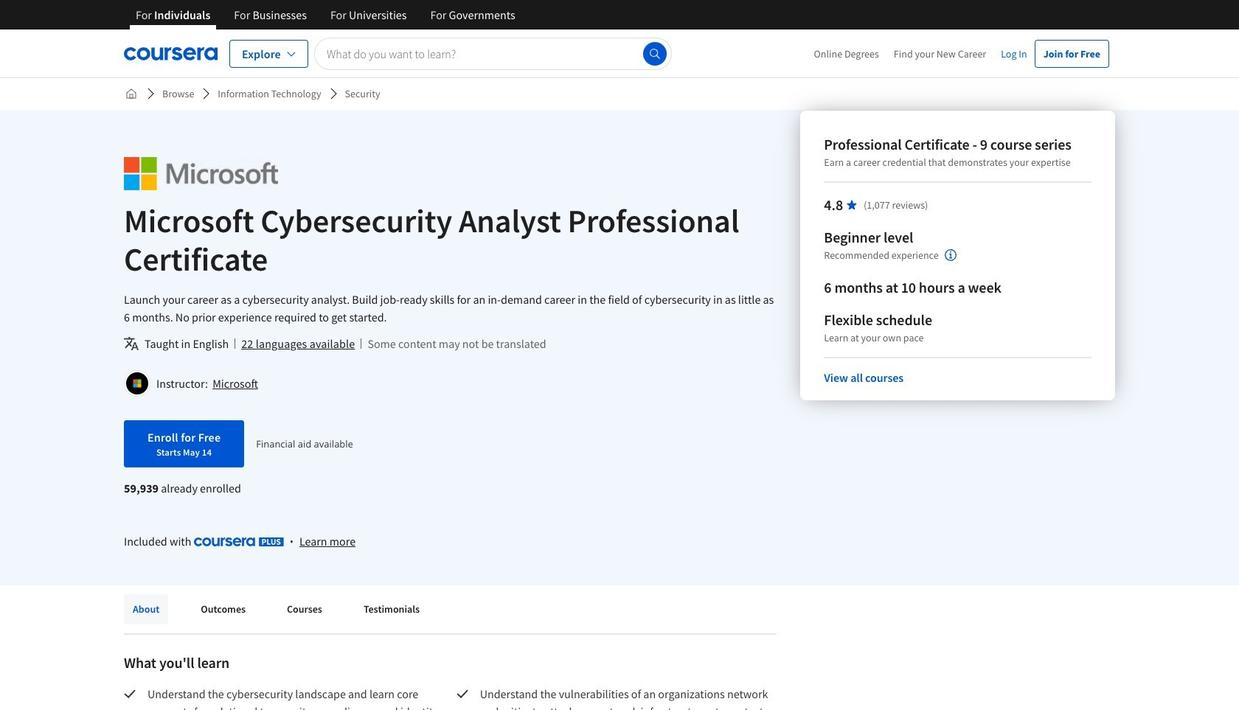 Task type: describe. For each thing, give the bounding box(es) containing it.
microsoft image
[[126, 372, 148, 395]]

information about difficulty level pre-requisites. image
[[945, 249, 956, 261]]

microsoft image
[[124, 157, 278, 190]]



Task type: locate. For each thing, give the bounding box(es) containing it.
banner navigation
[[124, 0, 527, 30]]

coursera image
[[124, 42, 218, 65]]

None search field
[[314, 37, 672, 70]]

What do you want to learn? text field
[[314, 37, 672, 70]]

coursera plus image
[[194, 538, 284, 547]]

home image
[[125, 88, 137, 100]]



Task type: vqa. For each thing, say whether or not it's contained in the screenshot.
Recommended
no



